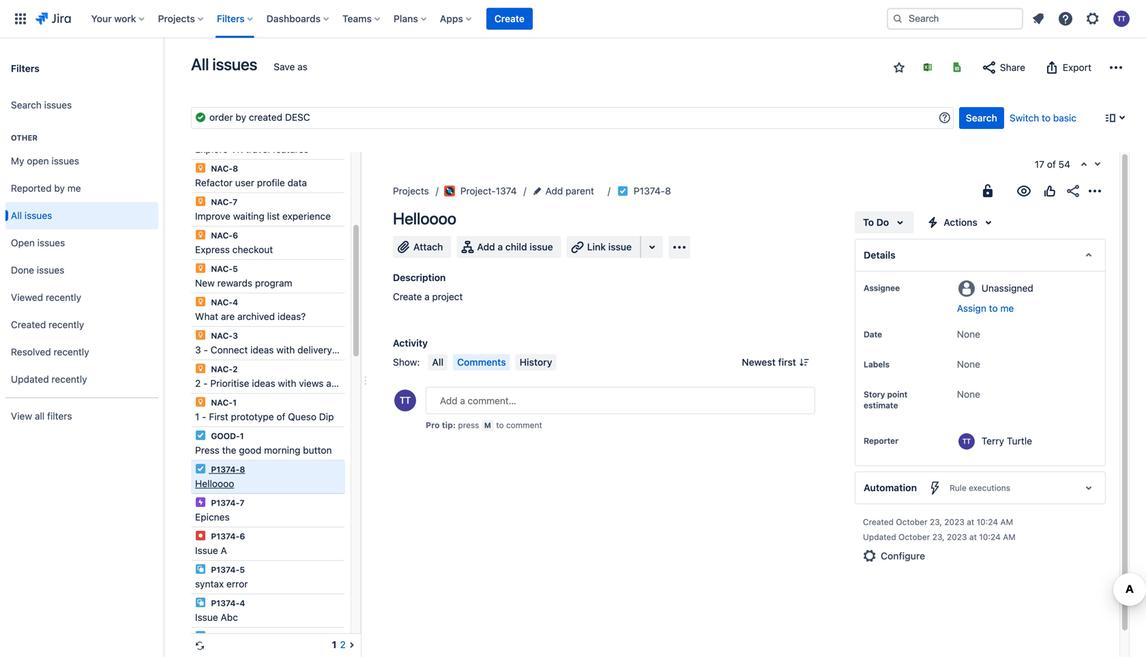 Task type: locate. For each thing, give the bounding box(es) containing it.
helloooo up p1374-7
[[195, 478, 234, 489]]

0 horizontal spatial search
[[11, 99, 42, 111]]

p1374- up epicnes
[[211, 498, 240, 508]]

1 vertical spatial me
[[1001, 303, 1014, 314]]

7 nac- from the top
[[211, 364, 233, 374]]

0 horizontal spatial issue
[[530, 241, 553, 252]]

idea image up improve
[[195, 196, 206, 207]]

2 horizontal spatial all
[[432, 357, 444, 368]]

create
[[495, 13, 525, 24], [393, 291, 422, 302]]

5 up rewards
[[233, 264, 238, 274]]

1 vertical spatial ideas
[[252, 378, 275, 389]]

all issues down filters dropdown button
[[191, 55, 257, 74]]

a for project
[[425, 291, 430, 302]]

1 horizontal spatial filters
[[217, 13, 245, 24]]

idea image left the nac-1
[[195, 396, 206, 407]]

1 vertical spatial none
[[957, 359, 981, 370]]

1 vertical spatial of
[[277, 411, 285, 422]]

None text field
[[191, 107, 954, 129]]

idea image
[[195, 196, 206, 207], [195, 296, 206, 307], [195, 363, 206, 374], [195, 396, 206, 407]]

2 for 1
[[340, 639, 346, 650]]

2 vertical spatial 8
[[240, 465, 245, 474]]

1 horizontal spatial task image
[[617, 186, 628, 197]]

search up other
[[11, 99, 42, 111]]

0 horizontal spatial all issues
[[11, 210, 52, 221]]

recently for updated recently
[[52, 374, 87, 385]]

1 vertical spatial 6
[[240, 532, 245, 541]]

helloooo up 'attach'
[[393, 209, 456, 228]]

date
[[864, 330, 882, 339]]

0 vertical spatial 7
[[233, 197, 238, 207]]

2 none from the top
[[957, 359, 981, 370]]

2 vertical spatial 2
[[340, 639, 346, 650]]

recently inside resolved recently link
[[54, 346, 89, 358]]

1 horizontal spatial projects
[[393, 185, 429, 197]]

am
[[1001, 517, 1013, 527], [1003, 532, 1016, 542]]

recently for resolved recently
[[54, 346, 89, 358]]

jira
[[345, 344, 361, 356]]

issue down bug "image"
[[195, 545, 218, 556]]

add app image
[[672, 239, 688, 256]]

1 vertical spatial task image
[[195, 631, 206, 641]]

1 vertical spatial all issues
[[11, 210, 52, 221]]

search inside button
[[966, 112, 998, 124]]

next issue 'p1374-7' ( type 'j' ) image
[[1093, 159, 1103, 170]]

0 horizontal spatial updated
[[11, 374, 49, 385]]

settings image
[[1085, 11, 1101, 27]]

me for reported by me
[[67, 183, 81, 194]]

watch options: you are not watching this issue, 0 people watching image
[[1016, 183, 1033, 199]]

0 vertical spatial me
[[67, 183, 81, 194]]

2 horizontal spatial 8
[[665, 185, 671, 197]]

add inside add parent dropdown button
[[546, 185, 563, 197]]

pro
[[426, 420, 440, 430]]

task image up press
[[195, 430, 206, 441]]

0 horizontal spatial filters
[[11, 63, 39, 74]]

0 vertical spatial with
[[277, 344, 295, 356]]

add for add parent
[[546, 185, 563, 197]]

share
[[1000, 62, 1026, 73]]

2 idea image from the top
[[195, 229, 206, 240]]

done issues link
[[5, 257, 158, 284]]

- left "connect"
[[204, 344, 208, 356]]

your work button
[[87, 8, 150, 30]]

ideas right "connect"
[[250, 344, 274, 356]]

0 vertical spatial task image
[[195, 463, 206, 474]]

0 vertical spatial 3
[[233, 331, 238, 341]]

1 vertical spatial all
[[11, 210, 22, 221]]

created inside the "other" group
[[11, 319, 46, 330]]

updated down resolved
[[11, 374, 49, 385]]

recently down resolved recently link
[[52, 374, 87, 385]]

idea image for what
[[195, 296, 206, 307]]

4 idea image from the top
[[195, 396, 206, 407]]

0 vertical spatial 2
[[233, 364, 238, 374]]

task image left the p1374-8 link
[[617, 186, 628, 197]]

p1374- up 'syntax error'
[[211, 565, 240, 575]]

1 vertical spatial updated
[[863, 532, 897, 542]]

description
[[393, 272, 446, 283]]

idea image up the new
[[195, 263, 206, 274]]

1 vertical spatial 5
[[240, 565, 245, 575]]

sidebar navigation image
[[149, 55, 179, 82]]

0 vertical spatial 2023
[[945, 517, 965, 527]]

1 idea image from the top
[[195, 196, 206, 207]]

idea image down 'what'
[[195, 330, 206, 341]]

- left "prioritise"
[[203, 378, 208, 389]]

1 horizontal spatial a
[[498, 241, 503, 252]]

4 down error
[[240, 598, 245, 608]]

do
[[877, 217, 889, 228]]

1 horizontal spatial created
[[863, 517, 894, 527]]

recently inside updated recently link
[[52, 374, 87, 385]]

idea image left nac-2
[[195, 363, 206, 374]]

1 horizontal spatial 3
[[233, 331, 238, 341]]

teams
[[343, 13, 372, 24]]

1 left 'first'
[[195, 411, 200, 422]]

0 vertical spatial search
[[11, 99, 42, 111]]

8 nac- from the top
[[211, 398, 233, 407]]

open in google sheets image
[[952, 62, 963, 73]]

at
[[967, 517, 975, 527], [970, 532, 977, 542]]

0 horizontal spatial create
[[393, 291, 422, 302]]

recently inside viewed recently link
[[46, 292, 81, 303]]

2 task image from the top
[[195, 631, 206, 641]]

- for 1
[[202, 411, 206, 422]]

6 up p1374-5
[[240, 532, 245, 541]]

1 vertical spatial add
[[477, 241, 495, 252]]

main content
[[164, 38, 1146, 657]]

view all filters link
[[5, 403, 158, 430]]

issue down subtask icon
[[195, 612, 218, 623]]

p1374- for syntax error
[[211, 565, 240, 575]]

plans button
[[390, 8, 432, 30]]

recently
[[46, 292, 81, 303], [49, 319, 84, 330], [54, 346, 89, 358], [52, 374, 87, 385]]

syntax error
[[195, 578, 248, 590]]

features
[[273, 144, 309, 155]]

ideas for connect
[[250, 344, 274, 356]]

create down "description"
[[393, 291, 422, 302]]

view all filters
[[11, 411, 72, 422]]

add for add a child issue
[[477, 241, 495, 252]]

recently down viewed recently link
[[49, 319, 84, 330]]

projects inside dropdown button
[[158, 13, 195, 24]]

0 horizontal spatial projects
[[158, 13, 195, 24]]

export
[[1063, 62, 1092, 73]]

3
[[233, 331, 238, 341], [195, 344, 201, 356], [240, 632, 245, 641]]

create right apps dropdown button
[[495, 13, 525, 24]]

a left child
[[498, 241, 503, 252]]

1 none from the top
[[957, 329, 981, 340]]

7 up p1374-6
[[240, 498, 245, 508]]

2 vertical spatial none
[[957, 389, 981, 400]]

filters right projects dropdown button
[[217, 13, 245, 24]]

0 horizontal spatial me
[[67, 183, 81, 194]]

6 up express checkout
[[233, 231, 238, 240]]

1 horizontal spatial 7
[[240, 498, 245, 508]]

recently up created recently
[[46, 292, 81, 303]]

idea image for refactor
[[195, 162, 206, 173]]

recently down created recently link
[[54, 346, 89, 358]]

search for search
[[966, 112, 998, 124]]

open
[[27, 155, 49, 167]]

search issues
[[11, 99, 72, 111]]

add
[[546, 185, 563, 197], [477, 241, 495, 252]]

6 nac- from the top
[[211, 331, 233, 341]]

all issues inside "link"
[[11, 210, 52, 221]]

first
[[778, 357, 796, 368]]

tip:
[[442, 420, 456, 430]]

nac- up refactor
[[211, 164, 233, 173]]

1 vertical spatial with
[[278, 378, 296, 389]]

idea image for 1
[[195, 396, 206, 407]]

1 vertical spatial filters
[[11, 63, 39, 74]]

7
[[233, 197, 238, 207], [240, 498, 245, 508]]

2 issue from the top
[[195, 612, 218, 623]]

issue a
[[195, 545, 227, 556]]

2 idea image from the top
[[195, 296, 206, 307]]

8 for refactor user profile data
[[233, 164, 238, 173]]

menu bar containing all
[[425, 354, 559, 371]]

more information about this user image
[[959, 433, 975, 450]]

nac- for 2
[[211, 364, 233, 374]]

updated up configure link in the right bottom of the page
[[863, 532, 897, 542]]

checkout
[[232, 244, 273, 255]]

no restrictions image
[[980, 183, 996, 199]]

issues up the other heading
[[44, 99, 72, 111]]

share link
[[975, 57, 1033, 78]]

1 horizontal spatial 5
[[240, 565, 245, 575]]

all issues
[[191, 55, 257, 74], [11, 210, 52, 221]]

all right sidebar navigation icon
[[191, 55, 209, 74]]

0 horizontal spatial task image
[[195, 430, 206, 441]]

save as button
[[267, 56, 314, 78]]

1 left 2 link
[[332, 639, 337, 650]]

1 task image from the top
[[195, 463, 206, 474]]

nac- up 'first'
[[211, 398, 233, 407]]

1 vertical spatial search
[[966, 112, 998, 124]]

1 nac- from the top
[[211, 164, 233, 173]]

add inside add a child issue button
[[477, 241, 495, 252]]

experience
[[283, 211, 331, 222]]

dip
[[319, 411, 334, 422]]

projects up sidebar navigation icon
[[158, 13, 195, 24]]

0 vertical spatial helloooo
[[393, 209, 456, 228]]

me inside "link"
[[67, 183, 81, 194]]

0 vertical spatial 8
[[233, 164, 238, 173]]

first
[[209, 411, 228, 422]]

2 - prioritise ideas with views and fields
[[195, 378, 369, 389]]

add left child
[[477, 241, 495, 252]]

banner
[[0, 0, 1146, 38]]

0 vertical spatial create
[[495, 13, 525, 24]]

1 issue from the left
[[530, 241, 553, 252]]

open issues
[[11, 237, 65, 248]]

5 for rewards
[[233, 264, 238, 274]]

0 horizontal spatial 7
[[233, 197, 238, 207]]

p1374-8 up link web pages and more "icon"
[[634, 185, 671, 197]]

nac- up are
[[211, 298, 233, 307]]

0 horizontal spatial 4
[[233, 298, 238, 307]]

to
[[863, 217, 874, 228]]

1 horizontal spatial 6
[[240, 532, 245, 541]]

created down 'viewed'
[[11, 319, 46, 330]]

small image
[[894, 62, 905, 73]]

issues for all issues "link"
[[24, 210, 52, 221]]

executions
[[969, 483, 1011, 493]]

open in microsoft excel image
[[923, 62, 934, 73]]

1 horizontal spatial issue
[[609, 241, 632, 252]]

syntax
[[195, 578, 224, 590]]

0 vertical spatial 4
[[233, 298, 238, 307]]

p1374- up a
[[211, 532, 240, 541]]

issue inside button
[[609, 241, 632, 252]]

p1374- down the
[[211, 465, 240, 474]]

export button
[[1037, 57, 1099, 78]]

2 vertical spatial 3
[[240, 632, 245, 641]]

ideas up 1 - first prototype of queso dip
[[252, 378, 275, 389]]

4 nac- from the top
[[211, 264, 233, 274]]

help image
[[1058, 11, 1074, 27]]

3 down p1374-4
[[240, 632, 245, 641]]

projects left project 1374 'image'
[[393, 185, 429, 197]]

1 vertical spatial 10:24
[[979, 532, 1001, 542]]

refactor
[[195, 177, 233, 188]]

nac- up improve
[[211, 197, 233, 207]]

0 vertical spatial 5
[[233, 264, 238, 274]]

to inside "button"
[[989, 303, 998, 314]]

save
[[274, 61, 295, 72]]

refactor user profile data
[[195, 177, 307, 188]]

idea image up refactor
[[195, 162, 206, 173]]

comments
[[457, 357, 506, 368]]

to right assign
[[989, 303, 998, 314]]

0 vertical spatial to
[[1042, 112, 1051, 124]]

filters up search issues
[[11, 63, 39, 74]]

a inside button
[[498, 241, 503, 252]]

search image
[[893, 13, 904, 24]]

task image
[[195, 463, 206, 474], [195, 631, 206, 641]]

nac- for refactor
[[211, 164, 233, 173]]

issues up open issues
[[24, 210, 52, 221]]

user
[[235, 177, 254, 188]]

0 vertical spatial all
[[191, 55, 209, 74]]

vote options: no one has voted for this issue yet. image
[[1042, 183, 1058, 199]]

me right by
[[67, 183, 81, 194]]

recently for created recently
[[49, 319, 84, 330]]

idea image for 3
[[195, 330, 206, 341]]

all issues down reported
[[11, 210, 52, 221]]

notifications image
[[1030, 11, 1047, 27]]

subtask image
[[195, 564, 206, 575]]

2 nac- from the top
[[211, 197, 233, 207]]

1 horizontal spatial 8
[[240, 465, 245, 474]]

vr
[[231, 144, 243, 155]]

0 horizontal spatial a
[[425, 291, 430, 302]]

issue right child
[[530, 241, 553, 252]]

all up "open"
[[11, 210, 22, 221]]

projects
[[158, 13, 195, 24], [393, 185, 429, 197]]

0 horizontal spatial created
[[11, 319, 46, 330]]

views
[[299, 378, 324, 389]]

0 vertical spatial -
[[204, 344, 208, 356]]

0 horizontal spatial 3
[[195, 344, 201, 356]]

1 vertical spatial projects
[[393, 185, 429, 197]]

0 vertical spatial updated
[[11, 374, 49, 385]]

3 none from the top
[[957, 389, 981, 400]]

4 idea image from the top
[[195, 330, 206, 341]]

1 vertical spatial 3
[[195, 344, 201, 356]]

idea image up 'what'
[[195, 296, 206, 307]]

issues down filters dropdown button
[[212, 55, 257, 74]]

4 up are
[[233, 298, 238, 307]]

p1374- up abc
[[211, 598, 240, 608]]

menu bar
[[425, 354, 559, 371]]

nac- up "prioritise"
[[211, 364, 233, 374]]

of right 17
[[1047, 159, 1056, 170]]

waiting
[[233, 211, 265, 222]]

search for search issues
[[11, 99, 42, 111]]

0 horizontal spatial 2
[[195, 378, 201, 389]]

2 link
[[339, 638, 347, 651]]

10:24
[[977, 517, 998, 527], [979, 532, 1001, 542]]

idea image for 2
[[195, 363, 206, 374]]

1 vertical spatial create
[[393, 291, 422, 302]]

viewed
[[11, 292, 43, 303]]

explore
[[195, 144, 228, 155]]

idea image up express
[[195, 229, 206, 240]]

good
[[239, 445, 262, 456]]

of left queso
[[277, 411, 285, 422]]

all inside "link"
[[11, 210, 22, 221]]

nac- for express
[[211, 231, 233, 240]]

0 vertical spatial of
[[1047, 159, 1056, 170]]

nac- up express
[[211, 231, 233, 240]]

task image down press
[[195, 463, 206, 474]]

me for assign to me
[[1001, 303, 1014, 314]]

issues right "open"
[[37, 237, 65, 248]]

created inside created october 23, 2023 at 10:24 am updated october 23, 2023 at 10:24 am
[[863, 517, 894, 527]]

create inside button
[[495, 13, 525, 24]]

issues for search issues link
[[44, 99, 72, 111]]

p1374- for helloooo
[[211, 465, 240, 474]]

5
[[233, 264, 238, 274], [240, 565, 245, 575]]

0 vertical spatial a
[[498, 241, 503, 252]]

to for switch
[[1042, 112, 1051, 124]]

october
[[896, 517, 928, 527], [899, 532, 930, 542]]

issues right open at top
[[52, 155, 79, 167]]

5 up error
[[240, 565, 245, 575]]

1 horizontal spatial 4
[[240, 598, 245, 608]]

projects button
[[154, 8, 209, 30]]

to right m
[[496, 420, 504, 430]]

3 up "connect"
[[233, 331, 238, 341]]

point
[[888, 390, 908, 399]]

a left project
[[425, 291, 430, 302]]

p1374-
[[634, 185, 665, 197], [211, 465, 240, 474], [211, 498, 240, 508], [211, 532, 240, 541], [211, 565, 240, 575], [211, 598, 240, 608], [211, 632, 240, 641]]

3 idea image from the top
[[195, 263, 206, 274]]

epicnes
[[195, 511, 230, 523]]

17 of 54
[[1035, 159, 1071, 170]]

resolved recently
[[11, 346, 89, 358]]

2 horizontal spatial 3
[[240, 632, 245, 641]]

ideas for prioritise
[[252, 378, 275, 389]]

created october 23, 2023 at 10:24 am updated october 23, 2023 at 10:24 am
[[863, 517, 1016, 542]]

0 vertical spatial am
[[1001, 517, 1013, 527]]

1 2
[[332, 639, 346, 650]]

profile
[[257, 177, 285, 188]]

all right show: in the bottom of the page
[[432, 357, 444, 368]]

1 idea image from the top
[[195, 162, 206, 173]]

task image inside p1374-3 link
[[195, 631, 206, 641]]

created for created october 23, 2023 at 10:24 am updated october 23, 2023 at 10:24 am
[[863, 517, 894, 527]]

nac- up "connect"
[[211, 331, 233, 341]]

1 vertical spatial issue
[[195, 612, 218, 623]]

with left delivery
[[277, 344, 295, 356]]

press
[[195, 445, 220, 456]]

copy link to issue image
[[669, 185, 679, 196]]

2 horizontal spatial 2
[[340, 639, 346, 650]]

create button
[[486, 8, 533, 30]]

2 horizontal spatial to
[[1042, 112, 1051, 124]]

p1374- left the copy link to issue image on the right of the page
[[634, 185, 665, 197]]

issues inside "link"
[[24, 210, 52, 221]]

jira image
[[35, 11, 71, 27], [35, 11, 71, 27]]

new rewards program
[[195, 277, 292, 289]]

1 horizontal spatial search
[[966, 112, 998, 124]]

issues for open issues link
[[37, 237, 65, 248]]

view
[[11, 411, 32, 422]]

a
[[498, 241, 503, 252], [425, 291, 430, 302]]

me down unassigned
[[1001, 303, 1014, 314]]

with for delivery
[[277, 344, 295, 356]]

4
[[233, 298, 238, 307], [240, 598, 245, 608]]

recently inside created recently link
[[49, 319, 84, 330]]

1 vertical spatial 23,
[[933, 532, 945, 542]]

with left views
[[278, 378, 296, 389]]

automation element
[[855, 472, 1106, 504]]

projects for projects dropdown button
[[158, 13, 195, 24]]

3 nac- from the top
[[211, 231, 233, 240]]

search left switch
[[966, 112, 998, 124]]

1 vertical spatial 2
[[195, 378, 201, 389]]

created recently
[[11, 319, 84, 330]]

7 up waiting
[[233, 197, 238, 207]]

1 issue from the top
[[195, 545, 218, 556]]

nac-4
[[209, 298, 238, 307]]

actions image
[[1087, 183, 1103, 199]]

1 vertical spatial created
[[863, 517, 894, 527]]

task image
[[617, 186, 628, 197], [195, 430, 206, 441]]

me inside "button"
[[1001, 303, 1014, 314]]

with for views
[[278, 378, 296, 389]]

1 vertical spatial -
[[203, 378, 208, 389]]

3 idea image from the top
[[195, 363, 206, 374]]

to left basic
[[1042, 112, 1051, 124]]

done
[[11, 265, 34, 276]]

1
[[233, 398, 237, 407], [195, 411, 200, 422], [240, 431, 244, 441], [332, 639, 337, 650]]

0 horizontal spatial add
[[477, 241, 495, 252]]

5 nac- from the top
[[211, 298, 233, 307]]

work
[[114, 13, 136, 24]]

issues up viewed recently
[[37, 265, 64, 276]]

6 for a
[[240, 532, 245, 541]]

nac- up rewards
[[211, 264, 233, 274]]

explore vr travel features link
[[192, 126, 344, 159]]

2 vertical spatial -
[[202, 411, 206, 422]]

0 horizontal spatial 8
[[233, 164, 238, 173]]

idea image
[[195, 162, 206, 173], [195, 229, 206, 240], [195, 263, 206, 274], [195, 330, 206, 341]]

switch
[[1010, 112, 1040, 124]]

1 horizontal spatial updated
[[863, 532, 897, 542]]

newest
[[742, 357, 776, 368]]

2 issue from the left
[[609, 241, 632, 252]]

issue right 'link'
[[609, 241, 632, 252]]

0 vertical spatial none
[[957, 329, 981, 340]]

8
[[233, 164, 238, 173], [665, 185, 671, 197], [240, 465, 245, 474]]

p1374-8 down the
[[209, 465, 245, 474]]

1 vertical spatial task image
[[195, 430, 206, 441]]

resolved
[[11, 346, 51, 358]]

task image down "issue abc"
[[195, 631, 206, 641]]

add left parent
[[546, 185, 563, 197]]

created down automation at the bottom of the page
[[863, 517, 894, 527]]

0 horizontal spatial helloooo
[[195, 478, 234, 489]]

3 left "connect"
[[195, 344, 201, 356]]

- left 'first'
[[202, 411, 206, 422]]



Task type: vqa. For each thing, say whether or not it's contained in the screenshot.
The Go
no



Task type: describe. For each thing, give the bounding box(es) containing it.
nac-7
[[209, 197, 238, 207]]

1 down "prioritise"
[[233, 398, 237, 407]]

terry turtle
[[982, 435, 1033, 447]]

morning
[[264, 445, 300, 456]]

what
[[195, 311, 218, 322]]

projects for 'projects' link
[[393, 185, 429, 197]]

filters inside filters dropdown button
[[217, 13, 245, 24]]

recently for viewed recently
[[46, 292, 81, 303]]

show:
[[393, 357, 420, 368]]

4 for abc
[[240, 598, 245, 608]]

updated inside created october 23, 2023 at 10:24 am updated october 23, 2023 at 10:24 am
[[863, 532, 897, 542]]

nac-2
[[209, 364, 238, 374]]

actions button
[[919, 212, 1002, 233]]

dashboards button
[[262, 8, 334, 30]]

1 horizontal spatial all issues
[[191, 55, 257, 74]]

save as
[[274, 61, 308, 72]]

Add a comment… field
[[426, 387, 816, 414]]

other heading
[[5, 132, 158, 143]]

attach
[[414, 241, 443, 252]]

nac- for 1
[[211, 398, 233, 407]]

0 horizontal spatial to
[[496, 420, 504, 430]]

history button
[[516, 354, 557, 371]]

assign
[[957, 303, 987, 314]]

p1374- for issue a
[[211, 532, 240, 541]]

1374
[[496, 185, 517, 197]]

nac- for what
[[211, 298, 233, 307]]

pro tip: press m to comment
[[426, 420, 542, 430]]

create for create a project
[[393, 291, 422, 302]]

none for story point estimate
[[957, 389, 981, 400]]

1 horizontal spatial helloooo
[[393, 209, 456, 228]]

other
[[11, 133, 38, 142]]

0 vertical spatial 10:24
[[977, 517, 998, 527]]

your
[[91, 13, 112, 24]]

link web pages and more image
[[644, 239, 661, 255]]

in
[[335, 344, 342, 356]]

delivery
[[298, 344, 332, 356]]

project 1374 image
[[444, 186, 455, 197]]

switch to basic
[[1010, 112, 1077, 124]]

details element
[[855, 239, 1106, 272]]

idea image for express
[[195, 229, 206, 240]]

search button
[[959, 107, 1004, 129]]

primary element
[[8, 0, 876, 38]]

epic image
[[195, 497, 206, 508]]

bug image
[[195, 530, 206, 541]]

p1374- for issue abc
[[211, 598, 240, 608]]

your profile and settings image
[[1114, 11, 1130, 27]]

p1374- down abc
[[211, 632, 240, 641]]

configure
[[881, 550, 925, 562]]

open issues link
[[5, 229, 158, 257]]

terry
[[982, 435, 1005, 447]]

filters button
[[213, 8, 258, 30]]

4 for are
[[233, 298, 238, 307]]

3 for p1374-3
[[240, 632, 245, 641]]

1 vertical spatial helloooo
[[195, 478, 234, 489]]

unassigned
[[982, 283, 1034, 294]]

are
[[221, 311, 235, 322]]

updated inside the "other" group
[[11, 374, 49, 385]]

issue for issue a
[[195, 545, 218, 556]]

1 vertical spatial at
[[970, 532, 977, 542]]

all issues link
[[5, 202, 158, 229]]

teams button
[[338, 8, 386, 30]]

0 vertical spatial at
[[967, 517, 975, 527]]

my
[[11, 155, 24, 167]]

3 - connect ideas with delivery in jira software
[[195, 344, 403, 356]]

improve
[[195, 211, 231, 222]]

1 horizontal spatial p1374-8
[[634, 185, 671, 197]]

resolved recently link
[[5, 338, 158, 366]]

3 for nac-3
[[233, 331, 238, 341]]

link
[[587, 241, 606, 252]]

nac-1
[[209, 398, 237, 407]]

to for assign
[[989, 303, 998, 314]]

project-1374 link
[[444, 183, 517, 199]]

prioritise
[[210, 378, 249, 389]]

to do button
[[855, 212, 914, 233]]

p1374-3
[[209, 632, 245, 641]]

1 horizontal spatial of
[[1047, 159, 1056, 170]]

5 for error
[[240, 565, 245, 575]]

turtle
[[1007, 435, 1033, 447]]

story
[[864, 390, 885, 399]]

idea image for new
[[195, 263, 206, 274]]

0 horizontal spatial p1374-8
[[209, 465, 245, 474]]

reported
[[11, 183, 52, 194]]

0 vertical spatial 23,
[[930, 517, 942, 527]]

p1374-8 link
[[634, 183, 671, 199]]

viewed recently link
[[5, 284, 158, 311]]

project
[[432, 291, 463, 302]]

task image for p1374-3
[[195, 631, 206, 641]]

p1374- for epicnes
[[211, 498, 240, 508]]

issue for issue abc
[[195, 612, 218, 623]]

basic
[[1054, 112, 1077, 124]]

project-1374
[[460, 185, 517, 197]]

1 up good
[[240, 431, 244, 441]]

nac- for 3
[[211, 331, 233, 341]]

2 for nac-
[[233, 364, 238, 374]]

other group
[[5, 119, 158, 397]]

viewed recently
[[11, 292, 81, 303]]

software
[[364, 344, 403, 356]]

nac- for improve
[[211, 197, 233, 207]]

nac-6
[[209, 231, 238, 240]]

nac-8
[[209, 164, 238, 173]]

0 horizontal spatial of
[[277, 411, 285, 422]]

idea image for improve
[[195, 196, 206, 207]]

labels
[[864, 360, 890, 369]]

0 vertical spatial task image
[[617, 186, 628, 197]]

reported by me
[[11, 183, 81, 194]]

all inside button
[[432, 357, 444, 368]]

- for 3
[[204, 344, 208, 356]]

1 vertical spatial october
[[899, 532, 930, 542]]

Search field
[[887, 8, 1024, 30]]

story point estimate
[[864, 390, 908, 410]]

updated recently
[[11, 374, 87, 385]]

configure link
[[856, 545, 934, 567]]

task image for p1374-8
[[195, 463, 206, 474]]

p1374-5
[[209, 565, 245, 575]]

7 for improve waiting list experience
[[233, 197, 238, 207]]

m
[[484, 421, 491, 430]]

actions
[[944, 217, 978, 228]]

my open issues
[[11, 155, 79, 167]]

issue inside button
[[530, 241, 553, 252]]

and
[[326, 378, 343, 389]]

banner containing your work
[[0, 0, 1146, 38]]

add a child issue button
[[457, 236, 561, 258]]

- for 2
[[203, 378, 208, 389]]

7 for epicnes
[[240, 498, 245, 508]]

queso
[[288, 411, 317, 422]]

1 vertical spatial 2023
[[947, 532, 967, 542]]

subtask image
[[195, 597, 206, 608]]

issues for done issues link
[[37, 265, 64, 276]]

good-1
[[209, 431, 244, 441]]

8 for helloooo
[[240, 465, 245, 474]]

previous issue 'good-1' ( type 'k' ) image
[[1079, 160, 1090, 171]]

created for created recently
[[11, 319, 46, 330]]

the
[[222, 445, 236, 456]]

more actions image
[[1110, 59, 1123, 76]]

travel
[[246, 144, 270, 155]]

to do
[[863, 217, 889, 228]]

nac- for new
[[211, 264, 233, 274]]

6 for checkout
[[233, 231, 238, 240]]

all
[[35, 411, 45, 422]]

history
[[520, 357, 552, 368]]

1 vertical spatial am
[[1003, 532, 1016, 542]]

17
[[1035, 159, 1045, 170]]

none for date
[[957, 329, 981, 340]]

automation
[[864, 482, 917, 493]]

press the good morning button
[[195, 445, 332, 456]]

1 horizontal spatial all
[[191, 55, 209, 74]]

link issue button
[[567, 236, 641, 258]]

child
[[506, 241, 527, 252]]

a
[[221, 545, 227, 556]]

none for labels
[[957, 359, 981, 370]]

appswitcher icon image
[[12, 11, 29, 27]]

my open issues link
[[5, 147, 158, 175]]

1 vertical spatial 8
[[665, 185, 671, 197]]

create for create
[[495, 13, 525, 24]]

a for child
[[498, 241, 503, 252]]

link issue
[[587, 241, 632, 252]]

open
[[11, 237, 35, 248]]

your work
[[91, 13, 136, 24]]

54
[[1059, 159, 1071, 170]]

0 vertical spatial october
[[896, 517, 928, 527]]



